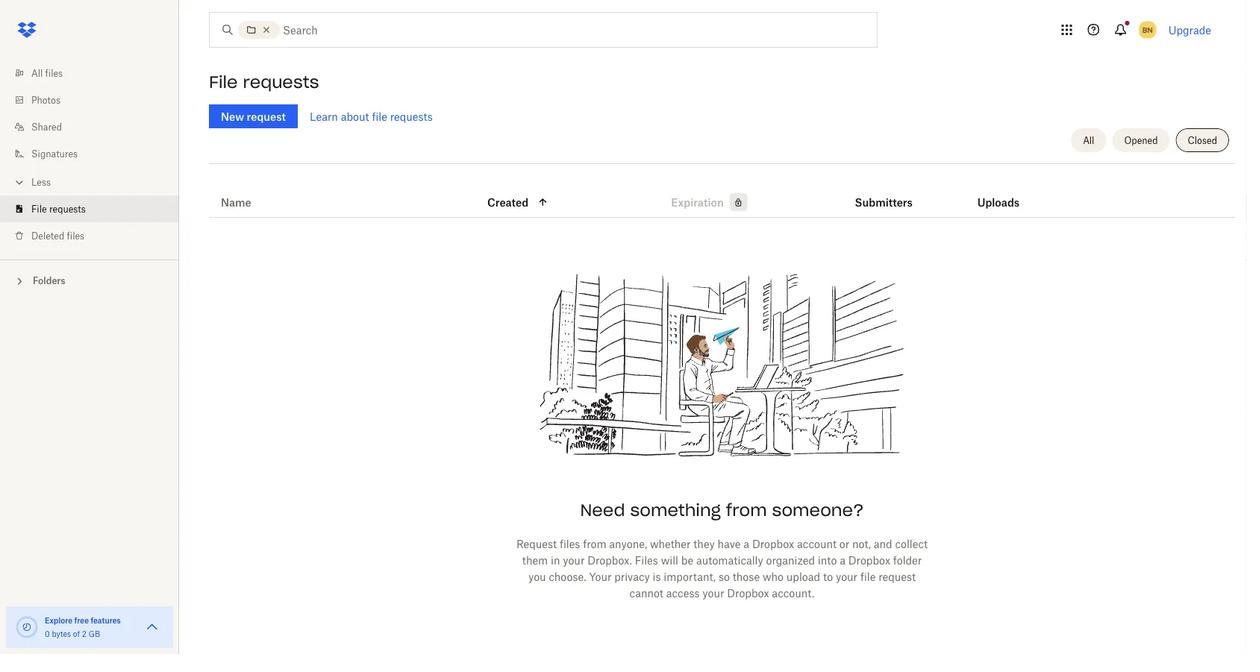 Task type: locate. For each thing, give the bounding box(es) containing it.
0 horizontal spatial your
[[563, 554, 585, 567]]

2 vertical spatial dropbox
[[728, 587, 770, 600]]

your
[[589, 571, 612, 584]]

created
[[488, 196, 529, 209]]

1 horizontal spatial requests
[[243, 72, 319, 93]]

photos
[[31, 94, 60, 106]]

files up "photos"
[[45, 68, 63, 79]]

2
[[82, 630, 87, 639]]

files up in
[[560, 538, 581, 551]]

1 horizontal spatial request
[[879, 571, 916, 584]]

your down so
[[703, 587, 725, 600]]

features
[[91, 616, 121, 626]]

file requests up deleted files
[[31, 203, 86, 215]]

1 vertical spatial from
[[583, 538, 607, 551]]

1 horizontal spatial all
[[1084, 135, 1095, 146]]

all up "photos"
[[31, 68, 43, 79]]

a right have
[[744, 538, 750, 551]]

organized
[[767, 554, 815, 567]]

file down the not,
[[861, 571, 876, 584]]

requests up new request button
[[243, 72, 319, 93]]

file right about
[[372, 110, 388, 123]]

request right new
[[247, 110, 286, 123]]

0 vertical spatial requests
[[243, 72, 319, 93]]

2 horizontal spatial files
[[560, 538, 581, 551]]

0 horizontal spatial from
[[583, 538, 607, 551]]

from up have
[[727, 500, 767, 521]]

all button
[[1072, 128, 1107, 152]]

0 horizontal spatial all
[[31, 68, 43, 79]]

those
[[733, 571, 760, 584]]

upload
[[787, 571, 821, 584]]

deleted files
[[31, 230, 84, 242]]

requests right about
[[390, 110, 433, 123]]

dropbox down the not,
[[849, 554, 891, 567]]

2 horizontal spatial your
[[836, 571, 858, 584]]

new request
[[221, 110, 286, 123]]

a
[[744, 538, 750, 551], [840, 554, 846, 567]]

request
[[247, 110, 286, 123], [879, 571, 916, 584]]

0 horizontal spatial file requests
[[31, 203, 86, 215]]

file requests up new request button
[[209, 72, 319, 93]]

1 horizontal spatial file
[[209, 72, 238, 93]]

files inside request files from anyone, whether they have a dropbox account or not, and collect them in your dropbox. files will be automatically organized into a dropbox folder you choose. your privacy is important, so those who upload to your file request cannot access your dropbox account.
[[560, 538, 581, 551]]

dropbox up 'organized'
[[753, 538, 795, 551]]

deleted files link
[[12, 223, 179, 249]]

upgrade link
[[1169, 24, 1212, 36]]

file down less
[[31, 203, 47, 215]]

from inside request files from anyone, whether they have a dropbox account or not, and collect them in your dropbox. files will be automatically organized into a dropbox folder you choose. your privacy is important, so those who upload to your file request cannot access your dropbox account.
[[583, 538, 607, 551]]

1 vertical spatial a
[[840, 554, 846, 567]]

account
[[798, 538, 837, 551]]

1 vertical spatial requests
[[390, 110, 433, 123]]

bn button
[[1136, 18, 1160, 42]]

shared link
[[12, 114, 179, 140]]

2 vertical spatial requests
[[49, 203, 86, 215]]

from up 'dropbox.'
[[583, 538, 607, 551]]

request inside button
[[247, 110, 286, 123]]

file
[[372, 110, 388, 123], [861, 571, 876, 584]]

files inside all files link
[[45, 68, 63, 79]]

1 vertical spatial file requests
[[31, 203, 86, 215]]

0 horizontal spatial request
[[247, 110, 286, 123]]

all for all
[[1084, 135, 1095, 146]]

1 horizontal spatial from
[[727, 500, 767, 521]]

0 vertical spatial a
[[744, 538, 750, 551]]

file requests
[[209, 72, 319, 93], [31, 203, 86, 215]]

all left opened
[[1084, 135, 1095, 146]]

collect
[[896, 538, 928, 551]]

cannot
[[630, 587, 664, 600]]

1 vertical spatial request
[[879, 571, 916, 584]]

1 vertical spatial file
[[31, 203, 47, 215]]

photos link
[[12, 87, 179, 114]]

so
[[719, 571, 730, 584]]

1 column header from the left
[[856, 175, 915, 211]]

deleted
[[31, 230, 64, 242]]

0 vertical spatial all
[[31, 68, 43, 79]]

0 vertical spatial from
[[727, 500, 767, 521]]

file
[[209, 72, 238, 93], [31, 203, 47, 215]]

requests up deleted files
[[49, 203, 86, 215]]

1 vertical spatial file
[[861, 571, 876, 584]]

0 horizontal spatial file
[[31, 203, 47, 215]]

files inside deleted files link
[[67, 230, 84, 242]]

opened
[[1125, 135, 1159, 146]]

all for all files
[[31, 68, 43, 79]]

your up choose.
[[563, 554, 585, 567]]

all inside button
[[1084, 135, 1095, 146]]

dropbox
[[753, 538, 795, 551], [849, 554, 891, 567], [728, 587, 770, 600]]

0 horizontal spatial files
[[45, 68, 63, 79]]

automatically
[[697, 554, 764, 567]]

2 horizontal spatial requests
[[390, 110, 433, 123]]

1 vertical spatial files
[[67, 230, 84, 242]]

file requests inside list item
[[31, 203, 86, 215]]

request down the folder
[[879, 571, 916, 584]]

files for all
[[45, 68, 63, 79]]

they
[[694, 538, 715, 551]]

0 horizontal spatial requests
[[49, 203, 86, 215]]

1 vertical spatial your
[[836, 571, 858, 584]]

files right deleted at top left
[[67, 230, 84, 242]]

created button
[[488, 193, 549, 211]]

0 vertical spatial files
[[45, 68, 63, 79]]

2 vertical spatial your
[[703, 587, 725, 600]]

need something from someone?
[[581, 500, 864, 521]]

file requests link
[[12, 196, 179, 223]]

you
[[529, 571, 546, 584]]

1 horizontal spatial column header
[[978, 175, 1038, 211]]

1 vertical spatial all
[[1084, 135, 1095, 146]]

requests
[[243, 72, 319, 93], [390, 110, 433, 123], [49, 203, 86, 215]]

list
[[0, 51, 179, 260]]

file up new
[[209, 72, 238, 93]]

folders button
[[0, 270, 179, 292]]

0 vertical spatial file
[[209, 72, 238, 93]]

1 horizontal spatial files
[[67, 230, 84, 242]]

0 horizontal spatial column header
[[856, 175, 915, 211]]

name
[[221, 196, 252, 209]]

all
[[31, 68, 43, 79], [1084, 135, 1095, 146]]

to
[[824, 571, 834, 584]]

requests inside list item
[[49, 203, 86, 215]]

files
[[45, 68, 63, 79], [67, 230, 84, 242], [560, 538, 581, 551]]

0 vertical spatial file requests
[[209, 72, 319, 93]]

whether
[[650, 538, 691, 551]]

a right "into"
[[840, 554, 846, 567]]

from
[[727, 500, 767, 521], [583, 538, 607, 551]]

your right to
[[836, 571, 858, 584]]

your
[[563, 554, 585, 567], [836, 571, 858, 584], [703, 587, 725, 600]]

in
[[551, 554, 560, 567]]

1 horizontal spatial file
[[861, 571, 876, 584]]

dropbox down the those
[[728, 587, 770, 600]]

2 vertical spatial files
[[560, 538, 581, 551]]

0 vertical spatial request
[[247, 110, 286, 123]]

anyone,
[[610, 538, 648, 551]]

0 horizontal spatial file
[[372, 110, 388, 123]]

row
[[209, 170, 1236, 218]]

column header
[[856, 175, 915, 211], [978, 175, 1038, 211]]



Task type: describe. For each thing, give the bounding box(es) containing it.
have
[[718, 538, 741, 551]]

will
[[661, 554, 679, 567]]

free
[[74, 616, 89, 626]]

folder
[[894, 554, 922, 567]]

row containing name
[[209, 170, 1236, 218]]

from for someone?
[[727, 500, 767, 521]]

request
[[517, 538, 557, 551]]

about
[[341, 110, 369, 123]]

less
[[31, 177, 51, 188]]

be
[[682, 554, 694, 567]]

dropbox.
[[588, 554, 632, 567]]

gb
[[89, 630, 100, 639]]

need
[[581, 500, 625, 521]]

closed
[[1189, 135, 1218, 146]]

pro trial element
[[724, 193, 748, 211]]

them
[[523, 554, 548, 567]]

1 horizontal spatial file requests
[[209, 72, 319, 93]]

bn
[[1143, 25, 1153, 34]]

into
[[818, 554, 837, 567]]

explore free features 0 bytes of 2 gb
[[45, 616, 121, 639]]

folders
[[33, 276, 65, 287]]

1 horizontal spatial a
[[840, 554, 846, 567]]

file inside list item
[[31, 203, 47, 215]]

Search in folder "New Folder" text field
[[283, 22, 847, 38]]

account.
[[772, 587, 815, 600]]

1 horizontal spatial your
[[703, 587, 725, 600]]

1 vertical spatial dropbox
[[849, 554, 891, 567]]

is
[[653, 571, 661, 584]]

new
[[221, 110, 244, 123]]

file inside request files from anyone, whether they have a dropbox account or not, and collect them in your dropbox. files will be automatically organized into a dropbox folder you choose. your privacy is important, so those who upload to your file request cannot access your dropbox account.
[[861, 571, 876, 584]]

2 column header from the left
[[978, 175, 1038, 211]]

file requests list item
[[0, 196, 179, 223]]

privacy
[[615, 571, 650, 584]]

upgrade
[[1169, 24, 1212, 36]]

files for request
[[560, 538, 581, 551]]

something
[[631, 500, 721, 521]]

0 vertical spatial file
[[372, 110, 388, 123]]

0
[[45, 630, 50, 639]]

access
[[667, 587, 700, 600]]

shared
[[31, 121, 62, 133]]

explore
[[45, 616, 73, 626]]

request inside request files from anyone, whether they have a dropbox account or not, and collect them in your dropbox. files will be automatically organized into a dropbox folder you choose. your privacy is important, so those who upload to your file request cannot access your dropbox account.
[[879, 571, 916, 584]]

signatures link
[[12, 140, 179, 167]]

who
[[763, 571, 784, 584]]

list containing all files
[[0, 51, 179, 260]]

not,
[[853, 538, 871, 551]]

from for anyone,
[[583, 538, 607, 551]]

new request button
[[209, 105, 298, 128]]

and
[[874, 538, 893, 551]]

files for deleted
[[67, 230, 84, 242]]

choose.
[[549, 571, 587, 584]]

dropbox image
[[12, 15, 42, 45]]

or
[[840, 538, 850, 551]]

0 vertical spatial dropbox
[[753, 538, 795, 551]]

of
[[73, 630, 80, 639]]

learn
[[310, 110, 338, 123]]

files
[[635, 554, 659, 567]]

0 vertical spatial your
[[563, 554, 585, 567]]

closed button
[[1177, 128, 1230, 152]]

bytes
[[52, 630, 71, 639]]

signatures
[[31, 148, 78, 159]]

learn about file requests
[[310, 110, 433, 123]]

quota usage element
[[15, 616, 39, 640]]

all files link
[[12, 60, 179, 87]]

less image
[[12, 175, 27, 190]]

someone?
[[773, 500, 864, 521]]

learn about file requests link
[[310, 110, 433, 123]]

request files from anyone, whether they have a dropbox account or not, and collect them in your dropbox. files will be automatically organized into a dropbox folder you choose. your privacy is important, so those who upload to your file request cannot access your dropbox account.
[[517, 538, 928, 600]]

opened button
[[1113, 128, 1171, 152]]

important,
[[664, 571, 716, 584]]

0 horizontal spatial a
[[744, 538, 750, 551]]

all files
[[31, 68, 63, 79]]



Task type: vqa. For each thing, say whether or not it's contained in the screenshot.
the JP Dropdown Button
no



